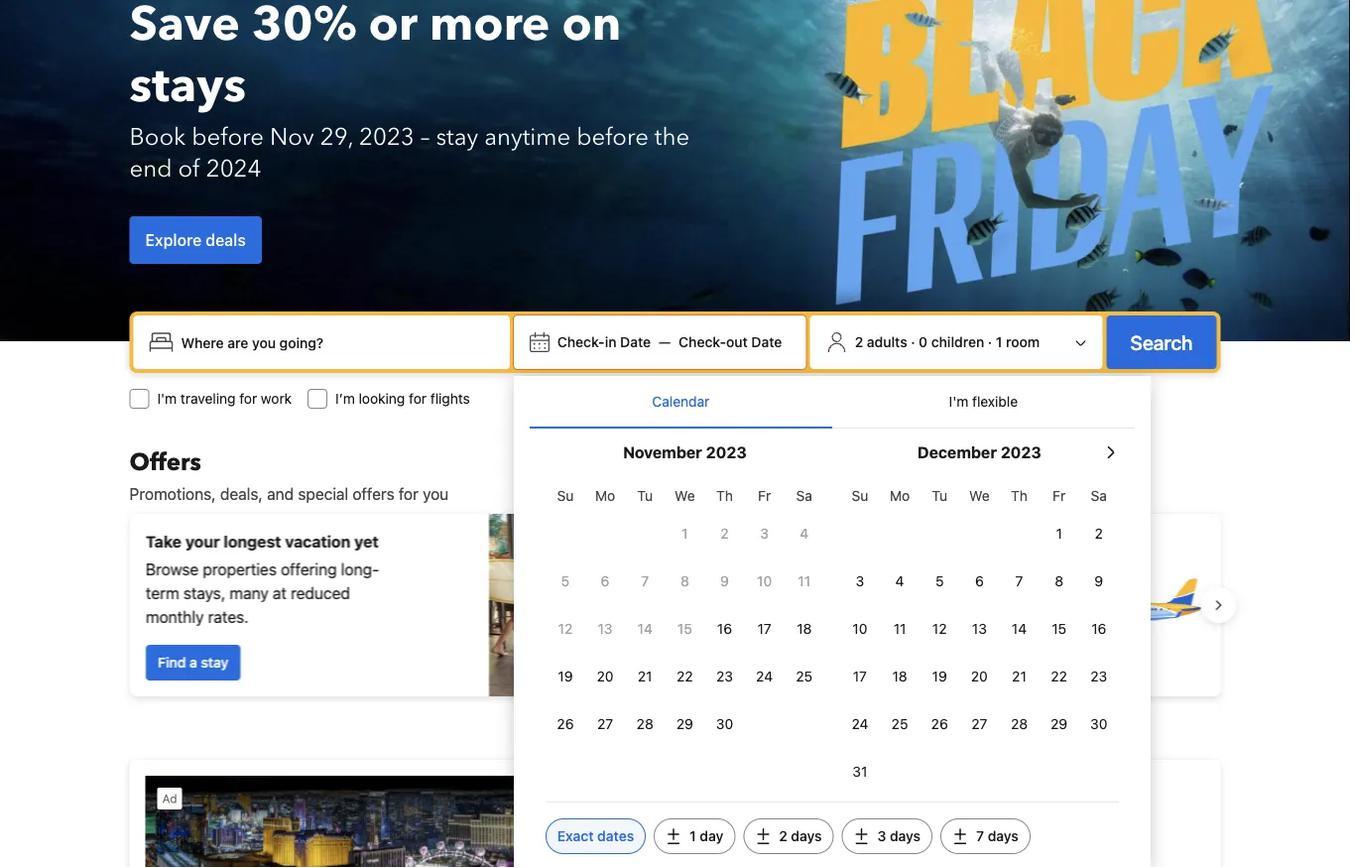 Task type: locate. For each thing, give the bounding box(es) containing it.
0 horizontal spatial 6
[[601, 573, 610, 589]]

· left 0
[[911, 334, 915, 350]]

2023 down flexible
[[1001, 443, 1041, 462]]

0 horizontal spatial 5
[[561, 573, 570, 589]]

su up 3 checkbox at the bottom right of page
[[852, 488, 868, 504]]

1 November 2023 checkbox
[[665, 512, 705, 556]]

su
[[557, 488, 574, 504], [852, 488, 868, 504]]

tu down november
[[637, 488, 653, 504]]

region
[[114, 506, 1237, 704]]

6 left with on the right bottom of page
[[975, 573, 984, 589]]

2 9 from the left
[[1095, 573, 1103, 589]]

2 right "day"
[[779, 828, 787, 844]]

fr
[[758, 488, 771, 504], [1053, 488, 1066, 504]]

6
[[601, 573, 610, 589], [975, 573, 984, 589]]

end
[[129, 152, 172, 185]]

·
[[911, 334, 915, 350], [988, 334, 992, 350]]

0 horizontal spatial 4
[[800, 525, 809, 542]]

27 inside checkbox
[[597, 716, 613, 732]]

8 right 7 option
[[1055, 573, 1063, 589]]

mo
[[595, 488, 615, 504], [890, 488, 910, 504]]

sa up "2 december 2023" checkbox
[[1091, 488, 1107, 504]]

2 13 from the left
[[972, 620, 987, 637]]

1 horizontal spatial 12
[[932, 620, 947, 637]]

check- left the —
[[557, 334, 605, 350]]

0 horizontal spatial 28
[[637, 716, 653, 732]]

0 horizontal spatial tu
[[637, 488, 653, 504]]

advertisement region
[[129, 760, 1221, 867]]

18
[[797, 620, 812, 637], [892, 668, 907, 684]]

9
[[720, 573, 729, 589], [1095, 573, 1103, 589]]

14 November 2023 checkbox
[[625, 607, 665, 651]]

and right deals,
[[267, 485, 294, 503]]

date right out
[[751, 334, 782, 350]]

1 horizontal spatial check-
[[679, 334, 726, 350]]

21 inside checkbox
[[1012, 668, 1027, 684]]

29 right 28 december 2023 checkbox
[[1051, 716, 1068, 732]]

5 for 5 checkbox
[[935, 573, 944, 589]]

22 December 2023 checkbox
[[1039, 655, 1079, 698]]

6 inside 6 november 2023 option
[[601, 573, 610, 589]]

sa
[[796, 488, 812, 504], [1091, 488, 1107, 504]]

10 for the 10 november 2023 checkbox
[[757, 573, 772, 589]]

0 vertical spatial 24
[[756, 668, 773, 684]]

tu for november
[[637, 488, 653, 504]]

1 horizontal spatial 3
[[856, 573, 864, 589]]

2 horizontal spatial days
[[988, 828, 1019, 844]]

check-out date button
[[671, 324, 790, 360]]

25 for "25 november 2023" option
[[796, 668, 813, 684]]

1 inside "option"
[[682, 525, 688, 542]]

inspired
[[729, 572, 786, 591]]

2 8 from the left
[[1055, 573, 1063, 589]]

19 December 2023 checkbox
[[920, 655, 960, 698]]

1 horizontal spatial 26
[[931, 716, 948, 732]]

1 before from the left
[[192, 121, 264, 153]]

16 for 16 checkbox
[[1091, 620, 1106, 637]]

27 left 28 november 2023 checkbox
[[597, 716, 613, 732]]

1 horizontal spatial sa
[[1091, 488, 1107, 504]]

3
[[760, 525, 769, 542], [856, 573, 864, 589], [877, 828, 886, 844]]

25 inside 25 checkbox
[[891, 716, 908, 732]]

1 horizontal spatial days
[[890, 828, 921, 844]]

2 days
[[779, 828, 822, 844]]

14 left 15 checkbox
[[1012, 620, 1027, 637]]

0 horizontal spatial 18
[[797, 620, 812, 637]]

2 tu from the left
[[932, 488, 947, 504]]

27 left 28 december 2023 checkbox
[[971, 716, 987, 732]]

3 for 3 checkbox at the bottom right of page
[[856, 573, 864, 589]]

15 inside checkbox
[[1052, 620, 1066, 637]]

at
[[272, 584, 286, 603]]

1 left room
[[996, 334, 1002, 350]]

1 30 from the left
[[716, 716, 733, 732]]

2 we from the left
[[969, 488, 990, 504]]

0 horizontal spatial 13
[[598, 620, 613, 637]]

11 for 11 option
[[798, 573, 811, 589]]

22 right 21 option
[[677, 668, 693, 684]]

19 inside option
[[932, 668, 947, 684]]

6 left 7 option
[[601, 573, 610, 589]]

7 right 3 days
[[976, 828, 984, 844]]

21 right 20 november 2023 "checkbox"
[[638, 668, 652, 684]]

18 right 17 option at the right bottom
[[892, 668, 907, 684]]

0 horizontal spatial 10
[[757, 573, 772, 589]]

0 horizontal spatial sa
[[796, 488, 812, 504]]

0
[[919, 334, 928, 350]]

0 horizontal spatial and
[[267, 485, 294, 503]]

29,
[[320, 121, 353, 153]]

fly away to your dream vacation image
[[1066, 536, 1205, 675]]

1 5 from the left
[[561, 573, 570, 589]]

– inside save 30% or more on stays book before nov 29, 2023 – stay anytime before the end of 2024
[[420, 121, 430, 153]]

2 sa from the left
[[1091, 488, 1107, 504]]

1 16 from the left
[[717, 620, 732, 637]]

5 December 2023 checkbox
[[920, 559, 960, 603]]

3 for '3 november 2023' checkbox on the bottom right of page
[[760, 525, 769, 542]]

1 horizontal spatial tu
[[932, 488, 947, 504]]

sa for december 2023
[[1091, 488, 1107, 504]]

0 horizontal spatial ·
[[911, 334, 915, 350]]

before left the
[[577, 121, 649, 153]]

4 right 3 checkbox at the bottom right of page
[[895, 573, 904, 589]]

1 horizontal spatial 18
[[892, 668, 907, 684]]

4 inside checkbox
[[895, 573, 904, 589]]

14 inside option
[[637, 620, 653, 637]]

special
[[298, 485, 348, 503]]

2 left adults
[[855, 334, 863, 350]]

1 horizontal spatial 5
[[935, 573, 944, 589]]

more
[[429, 0, 550, 57]]

3 days from the left
[[988, 828, 1019, 844]]

24 left 25 checkbox
[[852, 716, 868, 732]]

1 left "2 december 2023" checkbox
[[1056, 525, 1062, 542]]

1 inside option
[[1056, 525, 1062, 542]]

december
[[918, 443, 997, 462]]

before left the nov on the top left of the page
[[192, 121, 264, 153]]

th for december 2023
[[1011, 488, 1028, 504]]

mo for november
[[595, 488, 615, 504]]

22
[[677, 668, 693, 684], [1051, 668, 1067, 684]]

0 horizontal spatial we
[[675, 488, 695, 504]]

get
[[699, 572, 725, 591]]

3 November 2023 checkbox
[[745, 512, 784, 556]]

30 inside option
[[716, 716, 733, 732]]

30 for 30 option
[[1090, 716, 1108, 732]]

0 horizontal spatial 14
[[637, 620, 653, 637]]

0 horizontal spatial 25
[[796, 668, 813, 684]]

3 right 2 november 2023 option
[[760, 525, 769, 542]]

· right children
[[988, 334, 992, 350]]

1 21 from the left
[[638, 668, 652, 684]]

– right the 10 november 2023 checkbox
[[790, 572, 799, 591]]

fr up 1 december 2023 option
[[1053, 488, 1066, 504]]

2 th from the left
[[1011, 488, 1028, 504]]

9 for 9 november 2023 checkbox
[[720, 573, 729, 589]]

tab list
[[530, 376, 1135, 430]]

21 for 21 option
[[638, 668, 652, 684]]

we
[[675, 488, 695, 504], [969, 488, 990, 504]]

su up 5 november 2023 checkbox
[[557, 488, 574, 504]]

2 19 from the left
[[932, 668, 947, 684]]

8 for 8 option
[[680, 573, 689, 589]]

9 up flexibility
[[720, 573, 729, 589]]

5 November 2023 checkbox
[[545, 559, 585, 603]]

1 horizontal spatial 9
[[1095, 573, 1103, 589]]

0 horizontal spatial –
[[420, 121, 430, 153]]

17 left 18 option
[[853, 668, 867, 684]]

su for november
[[557, 488, 574, 504]]

th down december 2023
[[1011, 488, 1028, 504]]

15
[[677, 620, 692, 637], [1052, 620, 1066, 637]]

0 vertical spatial stay
[[436, 121, 478, 153]]

28 left 29 checkbox
[[637, 716, 653, 732]]

26 right 25 checkbox
[[931, 716, 948, 732]]

2 21 from the left
[[1012, 668, 1027, 684]]

1 left "day"
[[690, 828, 696, 844]]

flights left with on the right bottom of page
[[942, 572, 986, 591]]

2 inside "button"
[[855, 334, 863, 350]]

1 13 from the left
[[598, 620, 613, 637]]

11 inside 11 option
[[798, 573, 811, 589]]

3 left 4 checkbox
[[856, 573, 864, 589]]

1 th from the left
[[716, 488, 733, 504]]

26 inside checkbox
[[931, 716, 948, 732]]

22 right 21 december 2023 checkbox on the right bottom
[[1051, 668, 1067, 684]]

2 adults · 0 children · 1 room button
[[818, 323, 1095, 361]]

21 right 20 option on the bottom right of the page
[[1012, 668, 1027, 684]]

2 20 from the left
[[971, 668, 988, 684]]

16
[[717, 620, 732, 637], [1091, 620, 1106, 637]]

9 inside checkbox
[[720, 573, 729, 589]]

10
[[757, 573, 772, 589], [853, 620, 867, 637]]

0 horizontal spatial date
[[620, 334, 651, 350]]

0 horizontal spatial fr
[[758, 488, 771, 504]]

progress bar
[[647, 712, 703, 720]]

1 horizontal spatial 27
[[971, 716, 987, 732]]

10 down get inspired – compare and book flights with flexibility
[[853, 620, 867, 637]]

1 we from the left
[[675, 488, 695, 504]]

2 22 from the left
[[1051, 668, 1067, 684]]

1 26 from the left
[[557, 716, 574, 732]]

1 14 from the left
[[637, 620, 653, 637]]

12 left 13 november 2023 checkbox
[[558, 620, 573, 637]]

explore deals link
[[129, 216, 262, 264]]

1 6 from the left
[[601, 573, 610, 589]]

6 inside 6 checkbox
[[975, 573, 984, 589]]

2 right 1 december 2023 option
[[1095, 525, 1103, 542]]

2 vertical spatial 3
[[877, 828, 886, 844]]

i'm inside button
[[949, 393, 968, 410]]

3 down 31 december 2023 checkbox
[[877, 828, 886, 844]]

0 horizontal spatial 3
[[760, 525, 769, 542]]

2 28 from the left
[[1011, 716, 1028, 732]]

19 inside "option"
[[558, 668, 573, 684]]

9 inside option
[[1095, 573, 1103, 589]]

0 horizontal spatial stay
[[200, 654, 228, 671]]

25 right 24 "checkbox"
[[796, 668, 813, 684]]

1 horizontal spatial 6
[[975, 573, 984, 589]]

10 inside checkbox
[[757, 573, 772, 589]]

22 for the 22 december 2023 checkbox
[[1051, 668, 1067, 684]]

i'm left traveling
[[157, 390, 177, 407]]

22 November 2023 checkbox
[[665, 655, 705, 698]]

2 · from the left
[[988, 334, 992, 350]]

15 inside checkbox
[[677, 620, 692, 637]]

23 November 2023 checkbox
[[705, 655, 745, 698]]

17 December 2023 checkbox
[[840, 655, 880, 698]]

27 for 27 november 2023 checkbox
[[597, 716, 613, 732]]

1 horizontal spatial 13
[[972, 620, 987, 637]]

tab list containing calendar
[[530, 376, 1135, 430]]

1 vertical spatial 24
[[852, 716, 868, 732]]

1 19 from the left
[[558, 668, 573, 684]]

15 November 2023 checkbox
[[665, 607, 705, 651]]

1 horizontal spatial 14
[[1012, 620, 1027, 637]]

2 mo from the left
[[890, 488, 910, 504]]

2 12 from the left
[[932, 620, 947, 637]]

1 horizontal spatial i'm
[[949, 393, 968, 410]]

29 for '29 december 2023' checkbox
[[1051, 716, 1068, 732]]

14 left 15 november 2023 checkbox
[[637, 620, 653, 637]]

17 inside 17 checkbox
[[757, 620, 771, 637]]

we up 1 november 2023 "option" at the bottom of page
[[675, 488, 695, 504]]

for for looking
[[409, 390, 427, 407]]

9 right 8 december 2023 option
[[1095, 573, 1103, 589]]

stay
[[436, 121, 478, 153], [200, 654, 228, 671]]

1 vertical spatial –
[[790, 572, 799, 591]]

th
[[716, 488, 733, 504], [1011, 488, 1028, 504]]

13 right 12 option
[[972, 620, 987, 637]]

0 horizontal spatial 8
[[680, 573, 689, 589]]

12 December 2023 checkbox
[[920, 607, 960, 651]]

2 26 from the left
[[931, 716, 948, 732]]

0 vertical spatial 10
[[757, 573, 772, 589]]

0 horizontal spatial 26
[[557, 716, 574, 732]]

2 16 from the left
[[1091, 620, 1106, 637]]

2 23 from the left
[[1091, 668, 1107, 684]]

1 horizontal spatial 28
[[1011, 716, 1028, 732]]

date right in
[[620, 334, 651, 350]]

8 left get
[[680, 573, 689, 589]]

–
[[420, 121, 430, 153], [790, 572, 799, 591]]

1 vertical spatial 10
[[853, 620, 867, 637]]

25 inside "25 november 2023" option
[[796, 668, 813, 684]]

1 su from the left
[[557, 488, 574, 504]]

days for 2 days
[[791, 828, 822, 844]]

search
[[1130, 330, 1193, 354]]

for
[[239, 390, 257, 407], [409, 390, 427, 407], [399, 485, 418, 503]]

1 23 from the left
[[716, 668, 733, 684]]

offers
[[129, 446, 201, 479]]

fr up '3 november 2023' checkbox on the bottom right of page
[[758, 488, 771, 504]]

27 inside option
[[971, 716, 987, 732]]

17
[[757, 620, 771, 637], [853, 668, 867, 684]]

26 December 2023 checkbox
[[920, 702, 960, 746]]

0 horizontal spatial th
[[716, 488, 733, 504]]

17 right 16 november 2023 option
[[757, 620, 771, 637]]

0 horizontal spatial mo
[[595, 488, 615, 504]]

2024
[[206, 152, 261, 185]]

stay left anytime
[[436, 121, 478, 153]]

1 horizontal spatial mo
[[890, 488, 910, 504]]

1 days from the left
[[791, 828, 822, 844]]

for left work
[[239, 390, 257, 407]]

2 inside checkbox
[[1095, 525, 1103, 542]]

1 8 from the left
[[680, 573, 689, 589]]

30 right '29 december 2023' checkbox
[[1090, 716, 1108, 732]]

0 horizontal spatial 11
[[798, 573, 811, 589]]

1 20 from the left
[[597, 668, 614, 684]]

for right looking
[[409, 390, 427, 407]]

1 vertical spatial stay
[[200, 654, 228, 671]]

2023 right november
[[706, 443, 747, 462]]

2 November 2023 checkbox
[[705, 512, 745, 556]]

2 fr from the left
[[1053, 488, 1066, 504]]

23
[[716, 668, 733, 684], [1091, 668, 1107, 684]]

20
[[597, 668, 614, 684], [971, 668, 988, 684]]

2 27 from the left
[[971, 716, 987, 732]]

23 right the 22 december 2023 checkbox
[[1091, 668, 1107, 684]]

1 9 from the left
[[720, 573, 729, 589]]

1 day
[[690, 828, 723, 844]]

20 inside "checkbox"
[[597, 668, 614, 684]]

14
[[637, 620, 653, 637], [1012, 620, 1027, 637]]

1 horizontal spatial 22
[[1051, 668, 1067, 684]]

days
[[791, 828, 822, 844], [890, 828, 921, 844], [988, 828, 1019, 844]]

1 horizontal spatial 23
[[1091, 668, 1107, 684]]

exact dates
[[557, 828, 634, 844]]

11
[[798, 573, 811, 589], [894, 620, 906, 637]]

23 right 22 checkbox
[[716, 668, 733, 684]]

8 for 8 december 2023 option
[[1055, 573, 1063, 589]]

0 horizontal spatial grid
[[545, 476, 824, 746]]

2 grid from the left
[[840, 476, 1119, 794]]

2 30 from the left
[[1090, 716, 1108, 732]]

24 right the 23 checkbox
[[756, 668, 773, 684]]

19 left 20 november 2023 "checkbox"
[[558, 668, 573, 684]]

1 horizontal spatial 10
[[853, 620, 867, 637]]

4 inside option
[[800, 525, 809, 542]]

5 left 6 november 2023 option on the left bottom of the page
[[561, 573, 570, 589]]

23 inside option
[[1091, 668, 1107, 684]]

1 horizontal spatial grid
[[840, 476, 1119, 794]]

2
[[855, 334, 863, 350], [721, 525, 729, 542], [1095, 525, 1103, 542], [779, 828, 787, 844]]

19 right 18 option
[[932, 668, 947, 684]]

2 days from the left
[[890, 828, 921, 844]]

check- right the —
[[679, 334, 726, 350]]

1 vertical spatial 3
[[856, 573, 864, 589]]

21
[[638, 668, 652, 684], [1012, 668, 1027, 684]]

0 horizontal spatial su
[[557, 488, 574, 504]]

15 right 14 december 2023 option
[[1052, 620, 1066, 637]]

0 horizontal spatial check-
[[557, 334, 605, 350]]

1
[[996, 334, 1002, 350], [682, 525, 688, 542], [1056, 525, 1062, 542], [690, 828, 696, 844]]

30 inside option
[[1090, 716, 1108, 732]]

stay inside save 30% or more on stays book before nov 29, 2023 – stay anytime before the end of 2024
[[436, 121, 478, 153]]

14 inside option
[[1012, 620, 1027, 637]]

7 right 6 checkbox
[[1015, 573, 1023, 589]]

browse
[[145, 560, 198, 579]]

21 inside option
[[638, 668, 652, 684]]

2023 right 29, at the left top
[[359, 121, 414, 153]]

we for november
[[675, 488, 695, 504]]

grid
[[545, 476, 824, 746], [840, 476, 1119, 794]]

flights inside get inspired – compare and book flights with flexibility
[[942, 572, 986, 591]]

0 horizontal spatial i'm
[[157, 390, 177, 407]]

0 horizontal spatial 15
[[677, 620, 692, 637]]

24 November 2023 checkbox
[[745, 655, 784, 698]]

11 right the 10 november 2023 checkbox
[[798, 573, 811, 589]]

th up 2 november 2023 option
[[716, 488, 733, 504]]

20 right 19 november 2023 "option"
[[597, 668, 614, 684]]

27 for 27 december 2023 option
[[971, 716, 987, 732]]

for left you at bottom left
[[399, 485, 418, 503]]

and left book
[[871, 572, 897, 591]]

6 December 2023 checkbox
[[960, 559, 999, 603]]

12 for 12 option
[[932, 620, 947, 637]]

0 horizontal spatial 21
[[638, 668, 652, 684]]

tu
[[637, 488, 653, 504], [932, 488, 947, 504]]

0 vertical spatial 11
[[798, 573, 811, 589]]

or
[[369, 0, 418, 57]]

date
[[620, 334, 651, 350], [751, 334, 782, 350]]

0 horizontal spatial 24
[[756, 668, 773, 684]]

2 14 from the left
[[1012, 620, 1027, 637]]

1 horizontal spatial 11
[[894, 620, 906, 637]]

1 vertical spatial 4
[[895, 573, 904, 589]]

5
[[561, 573, 570, 589], [935, 573, 944, 589]]

1 date from the left
[[620, 334, 651, 350]]

1 vertical spatial flights
[[942, 572, 986, 591]]

11 left 12 option
[[894, 620, 906, 637]]

16 inside option
[[717, 620, 732, 637]]

1 horizontal spatial 16
[[1091, 620, 1106, 637]]

offers main content
[[114, 446, 1237, 867]]

1 fr from the left
[[758, 488, 771, 504]]

1 horizontal spatial 24
[[852, 716, 868, 732]]

0 vertical spatial 3
[[760, 525, 769, 542]]

2 right 1 november 2023 "option" at the bottom of page
[[721, 525, 729, 542]]

we down december 2023
[[969, 488, 990, 504]]

flights right looking
[[430, 390, 470, 407]]

4 right '3 november 2023' checkbox on the bottom right of page
[[800, 525, 809, 542]]

tu down december
[[932, 488, 947, 504]]

2 5 from the left
[[935, 573, 944, 589]]

23 inside checkbox
[[716, 668, 733, 684]]

28 for 28 december 2023 checkbox
[[1011, 716, 1028, 732]]

progress bar inside offers main content
[[647, 712, 703, 720]]

11 December 2023 checkbox
[[880, 607, 920, 651]]

24 inside "checkbox"
[[756, 668, 773, 684]]

12 November 2023 checkbox
[[545, 607, 585, 651]]

fr for december 2023
[[1053, 488, 1066, 504]]

10 right 9 november 2023 checkbox
[[757, 573, 772, 589]]

1 horizontal spatial 15
[[1052, 620, 1066, 637]]

november
[[623, 443, 702, 462]]

1 horizontal spatial date
[[751, 334, 782, 350]]

1 12 from the left
[[558, 620, 573, 637]]

18 right 17 checkbox
[[797, 620, 812, 637]]

1 vertical spatial 18
[[892, 668, 907, 684]]

1 horizontal spatial 21
[[1012, 668, 1027, 684]]

0 horizontal spatial 12
[[558, 620, 573, 637]]

20 right 19 december 2023 option
[[971, 668, 988, 684]]

2 horizontal spatial 2023
[[1001, 443, 1041, 462]]

7 right 6 november 2023 option on the left bottom of the page
[[641, 573, 649, 589]]

17 November 2023 checkbox
[[745, 607, 784, 651]]

25 right 24 december 2023 checkbox
[[891, 716, 908, 732]]

adults
[[867, 334, 907, 350]]

1 grid from the left
[[545, 476, 824, 746]]

0 horizontal spatial 20
[[597, 668, 614, 684]]

16 inside checkbox
[[1091, 620, 1106, 637]]

2 6 from the left
[[975, 573, 984, 589]]

19 for 19 december 2023 option
[[932, 668, 947, 684]]

4 December 2023 checkbox
[[880, 559, 920, 603]]

0 horizontal spatial days
[[791, 828, 822, 844]]

15 right the 14 option
[[677, 620, 692, 637]]

11 for 11 december 2023 option
[[894, 620, 906, 637]]

13 right 12 checkbox
[[598, 620, 613, 637]]

14 for 14 december 2023 option
[[1012, 620, 1027, 637]]

16 down flexibility
[[717, 620, 732, 637]]

0 horizontal spatial 30
[[716, 716, 733, 732]]

0 horizontal spatial 23
[[716, 668, 733, 684]]

5 right 4 checkbox
[[935, 573, 944, 589]]

23 for 23 december 2023 option
[[1091, 668, 1107, 684]]

12 inside 12 checkbox
[[558, 620, 573, 637]]

2 su from the left
[[852, 488, 868, 504]]

1 sa from the left
[[796, 488, 812, 504]]

17 for 17 option at the right bottom
[[853, 668, 867, 684]]

26 left 27 november 2023 checkbox
[[557, 716, 574, 732]]

1 horizontal spatial 25
[[891, 716, 908, 732]]

9 November 2023 checkbox
[[705, 559, 745, 603]]

17 inside 17 option
[[853, 668, 867, 684]]

0 horizontal spatial 29
[[676, 716, 693, 732]]

24
[[756, 668, 773, 684], [852, 716, 868, 732]]

30
[[716, 716, 733, 732], [1090, 716, 1108, 732]]

0 horizontal spatial 16
[[717, 620, 732, 637]]

29 right 28 november 2023 checkbox
[[676, 716, 693, 732]]

27 November 2023 checkbox
[[585, 702, 625, 746]]

28 right 27 december 2023 option
[[1011, 716, 1028, 732]]

0 vertical spatial –
[[420, 121, 430, 153]]

1 28 from the left
[[637, 716, 653, 732]]

1 left 2 november 2023 option
[[682, 525, 688, 542]]

0 horizontal spatial 9
[[720, 573, 729, 589]]

28
[[637, 716, 653, 732], [1011, 716, 1028, 732]]

0 horizontal spatial 2023
[[359, 121, 414, 153]]

0 vertical spatial flights
[[430, 390, 470, 407]]

properties
[[202, 560, 276, 579]]

1 29 from the left
[[676, 716, 693, 732]]

5 for 5 november 2023 checkbox
[[561, 573, 570, 589]]

0 vertical spatial 17
[[757, 620, 771, 637]]

before
[[192, 121, 264, 153], [577, 121, 649, 153]]

20 inside option
[[971, 668, 988, 684]]

1 horizontal spatial su
[[852, 488, 868, 504]]

1 horizontal spatial th
[[1011, 488, 1028, 504]]

2 horizontal spatial 7
[[1015, 573, 1023, 589]]

2 15 from the left
[[1052, 620, 1066, 637]]

27
[[597, 716, 613, 732], [971, 716, 987, 732]]

1 mo from the left
[[595, 488, 615, 504]]

1 27 from the left
[[597, 716, 613, 732]]

18 November 2023 checkbox
[[784, 607, 824, 651]]

12
[[558, 620, 573, 637], [932, 620, 947, 637]]

1 horizontal spatial flights
[[942, 572, 986, 591]]

0 horizontal spatial 19
[[558, 668, 573, 684]]

– right 29, at the left top
[[420, 121, 430, 153]]

i'm left flexible
[[949, 393, 968, 410]]

1 22 from the left
[[677, 668, 693, 684]]

and
[[267, 485, 294, 503], [871, 572, 897, 591]]

30 right 29 checkbox
[[716, 716, 733, 732]]

24 inside checkbox
[[852, 716, 868, 732]]

1 horizontal spatial 29
[[1051, 716, 1068, 732]]

check-in date — check-out date
[[557, 334, 782, 350]]

6 for 6 checkbox
[[975, 573, 984, 589]]

12 inside 12 option
[[932, 620, 947, 637]]

0 vertical spatial 4
[[800, 525, 809, 542]]

12 right 11 december 2023 option
[[932, 620, 947, 637]]

2 29 from the left
[[1051, 716, 1068, 732]]

1 horizontal spatial 30
[[1090, 716, 1108, 732]]

26 inside option
[[557, 716, 574, 732]]

10 inside option
[[853, 620, 867, 637]]

28 for 28 november 2023 checkbox
[[637, 716, 653, 732]]

1 15 from the left
[[677, 620, 692, 637]]

find a stay link
[[145, 645, 240, 681]]

31
[[853, 763, 867, 780]]

10 November 2023 checkbox
[[745, 559, 784, 603]]

rates.
[[207, 608, 248, 626]]

1 tu from the left
[[637, 488, 653, 504]]

mo up 6 november 2023 option on the left bottom of the page
[[595, 488, 615, 504]]

1 horizontal spatial –
[[790, 572, 799, 591]]

11 inside 11 december 2023 option
[[894, 620, 906, 637]]

21 for 21 december 2023 checkbox on the right bottom
[[1012, 668, 1027, 684]]



Task type: describe. For each thing, give the bounding box(es) containing it.
7 days
[[976, 828, 1019, 844]]

28 November 2023 checkbox
[[625, 702, 665, 746]]

22 for 22 checkbox
[[677, 668, 693, 684]]

the
[[655, 121, 690, 153]]

compare
[[803, 572, 867, 591]]

calendar
[[652, 393, 710, 410]]

23 December 2023 checkbox
[[1079, 655, 1119, 698]]

flexibility
[[699, 596, 762, 615]]

25 November 2023 checkbox
[[784, 655, 824, 698]]

16 December 2023 checkbox
[[1079, 607, 1119, 651]]

3 December 2023 checkbox
[[840, 559, 880, 603]]

9 for 9 december 2023 option
[[1095, 573, 1103, 589]]

1 check- from the left
[[557, 334, 605, 350]]

2023 for november
[[706, 443, 747, 462]]

out
[[726, 334, 748, 350]]

and inside get inspired – compare and book flights with flexibility
[[871, 572, 897, 591]]

with
[[990, 572, 1020, 591]]

17 for 17 checkbox
[[757, 620, 771, 637]]

you
[[423, 485, 449, 503]]

31 December 2023 checkbox
[[840, 750, 880, 794]]

Where are you going? field
[[173, 324, 502, 360]]

take your longest vacation yet image
[[489, 514, 667, 696]]

reduced
[[290, 584, 350, 603]]

days for 7 days
[[988, 828, 1019, 844]]

2 check- from the left
[[679, 334, 726, 350]]

29 November 2023 checkbox
[[665, 702, 705, 746]]

14 December 2023 checkbox
[[999, 607, 1039, 651]]

offering
[[280, 560, 336, 579]]

30%
[[252, 0, 357, 57]]

deals
[[206, 231, 246, 249]]

30 for "30 november 2023" option
[[716, 716, 733, 732]]

2023 inside save 30% or more on stays book before nov 29, 2023 – stay anytime before the end of 2024
[[359, 121, 414, 153]]

anytime
[[484, 121, 571, 153]]

vacation
[[285, 532, 350, 551]]

7 December 2023 checkbox
[[999, 559, 1039, 603]]

december 2023
[[918, 443, 1041, 462]]

15 for 15 checkbox
[[1052, 620, 1066, 637]]

find
[[157, 654, 185, 671]]

2023 for december
[[1001, 443, 1041, 462]]

28 December 2023 checkbox
[[999, 702, 1039, 746]]

4 for 4 option
[[800, 525, 809, 542]]

stay inside offers main content
[[200, 654, 228, 671]]

longest
[[223, 532, 281, 551]]

12 for 12 checkbox
[[558, 620, 573, 637]]

dates
[[597, 828, 634, 844]]

6 November 2023 checkbox
[[585, 559, 625, 603]]

10 for 10 option
[[853, 620, 867, 637]]

4 for 4 checkbox
[[895, 573, 904, 589]]

26 for 26 december 2023 checkbox
[[931, 716, 948, 732]]

29 December 2023 checkbox
[[1039, 702, 1079, 746]]

i'm for i'm flexible
[[949, 393, 968, 410]]

4 November 2023 checkbox
[[784, 512, 824, 556]]

save
[[129, 0, 240, 57]]

16 for 16 november 2023 option
[[717, 620, 732, 637]]

18 December 2023 checkbox
[[880, 655, 920, 698]]

november 2023
[[623, 443, 747, 462]]

15 for 15 november 2023 checkbox
[[677, 620, 692, 637]]

room
[[1006, 334, 1040, 350]]

30 November 2023 checkbox
[[705, 702, 745, 746]]

book
[[129, 121, 186, 153]]

1 · from the left
[[911, 334, 915, 350]]

days for 3 days
[[890, 828, 921, 844]]

take your longest vacation yet browse properties offering long- term stays, many at reduced monthly rates.
[[145, 532, 379, 626]]

find a stay
[[157, 654, 228, 671]]

24 for 24 december 2023 checkbox
[[852, 716, 868, 732]]

explore
[[145, 231, 202, 249]]

save 30% or more on stays book before nov 29, 2023 – stay anytime before the end of 2024
[[129, 0, 690, 185]]

6 for 6 november 2023 option on the left bottom of the page
[[601, 573, 610, 589]]

deals,
[[220, 485, 263, 503]]

explore deals
[[145, 231, 246, 249]]

i'm
[[335, 390, 355, 407]]

in
[[605, 334, 616, 350]]

work
[[261, 390, 292, 407]]

26 November 2023 checkbox
[[545, 702, 585, 746]]

20 for 20 option on the bottom right of the page
[[971, 668, 988, 684]]

of
[[178, 152, 200, 185]]

20 for 20 november 2023 "checkbox"
[[597, 668, 614, 684]]

long-
[[340, 560, 379, 579]]

1 horizontal spatial 7
[[976, 828, 984, 844]]

tu for december
[[932, 488, 947, 504]]

take
[[145, 532, 181, 551]]

2 before from the left
[[577, 121, 649, 153]]

– inside get inspired – compare and book flights with flexibility
[[790, 572, 799, 591]]

2 inside option
[[721, 525, 729, 542]]

0 vertical spatial 18
[[797, 620, 812, 637]]

8 November 2023 checkbox
[[665, 559, 705, 603]]

exact
[[557, 828, 594, 844]]

offers promotions, deals, and special offers for you
[[129, 446, 449, 503]]

i'm flexible
[[949, 393, 1018, 410]]

24 for 24 "checkbox"
[[756, 668, 773, 684]]

flexible
[[972, 393, 1018, 410]]

7 November 2023 checkbox
[[625, 559, 665, 603]]

we for december
[[969, 488, 990, 504]]

looking
[[359, 390, 405, 407]]

i'm looking for flights
[[335, 390, 470, 407]]

fr for november 2023
[[758, 488, 771, 504]]

25 for 25 checkbox
[[891, 716, 908, 732]]

19 for 19 november 2023 "option"
[[558, 668, 573, 684]]

term
[[145, 584, 179, 603]]

14 for the 14 option
[[637, 620, 653, 637]]

monthly
[[145, 608, 203, 626]]

2 adults · 0 children · 1 room
[[855, 334, 1040, 350]]

stays,
[[183, 584, 225, 603]]

13 December 2023 checkbox
[[960, 607, 999, 651]]

offers
[[353, 485, 394, 503]]

your
[[185, 532, 219, 551]]

1 inside "button"
[[996, 334, 1002, 350]]

13 November 2023 checkbox
[[585, 607, 625, 651]]

search button
[[1107, 315, 1217, 369]]

20 November 2023 checkbox
[[585, 655, 625, 698]]

13 for "13" checkbox
[[972, 620, 987, 637]]

20 December 2023 checkbox
[[960, 655, 999, 698]]

25 December 2023 checkbox
[[880, 702, 920, 746]]

11 November 2023 checkbox
[[784, 559, 824, 603]]

region containing take your longest vacation yet
[[114, 506, 1237, 704]]

1 December 2023 checkbox
[[1039, 512, 1079, 556]]

many
[[229, 584, 268, 603]]

check-in date button
[[549, 324, 659, 360]]

and inside the offers promotions, deals, and special offers for you
[[267, 485, 294, 503]]

sa for november 2023
[[796, 488, 812, 504]]

—
[[659, 334, 671, 350]]

19 November 2023 checkbox
[[545, 655, 585, 698]]

grid for december
[[840, 476, 1119, 794]]

15 December 2023 checkbox
[[1039, 607, 1079, 651]]

yet
[[354, 532, 378, 551]]

24 December 2023 checkbox
[[840, 702, 880, 746]]

27 December 2023 checkbox
[[960, 702, 999, 746]]

i'm for i'm traveling for work
[[157, 390, 177, 407]]

for inside the offers promotions, deals, and special offers for you
[[399, 485, 418, 503]]

nov
[[270, 121, 314, 153]]

grid for november
[[545, 476, 824, 746]]

3 days
[[877, 828, 921, 844]]

21 December 2023 checkbox
[[999, 655, 1039, 698]]

stays
[[129, 54, 246, 119]]

book
[[902, 572, 938, 591]]

2 December 2023 checkbox
[[1079, 512, 1119, 556]]

30 December 2023 checkbox
[[1079, 702, 1119, 746]]

traveling
[[180, 390, 236, 407]]

day
[[700, 828, 723, 844]]

i'm traveling for work
[[157, 390, 292, 407]]

0 horizontal spatial flights
[[430, 390, 470, 407]]

29 for 29 checkbox
[[676, 716, 693, 732]]

10 December 2023 checkbox
[[840, 607, 880, 651]]

mo for december
[[890, 488, 910, 504]]

9 December 2023 checkbox
[[1079, 559, 1119, 603]]

16 November 2023 checkbox
[[705, 607, 745, 651]]

on
[[562, 0, 621, 57]]

promotions,
[[129, 485, 216, 503]]

su for december
[[852, 488, 868, 504]]

21 November 2023 checkbox
[[625, 655, 665, 698]]

for for traveling
[[239, 390, 257, 407]]

get inspired – compare and book flights with flexibility
[[699, 572, 1020, 615]]

8 December 2023 checkbox
[[1039, 559, 1079, 603]]

13 for 13 november 2023 checkbox
[[598, 620, 613, 637]]

i'm flexible button
[[832, 376, 1135, 428]]

th for november 2023
[[716, 488, 733, 504]]

children
[[931, 334, 984, 350]]

26 for 26 november 2023 option
[[557, 716, 574, 732]]

23 for the 23 checkbox
[[716, 668, 733, 684]]

calendar button
[[530, 376, 832, 428]]

a
[[189, 654, 197, 671]]

0 horizontal spatial 7
[[641, 573, 649, 589]]

2 date from the left
[[751, 334, 782, 350]]



Task type: vqa. For each thing, say whether or not it's contained in the screenshot.
Find a stay
yes



